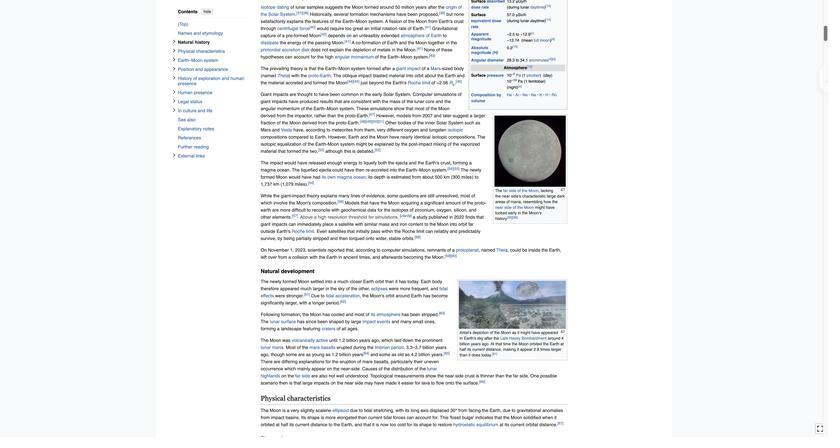 Task type: describe. For each thing, give the bounding box(es) containing it.
3 x small image from the top
[[172, 76, 176, 80]]

5 x small image from the top
[[172, 154, 176, 157]]

2 x small image from the top
[[172, 58, 176, 62]]

3 x small image from the top
[[172, 99, 176, 103]]



Task type: vqa. For each thing, say whether or not it's contained in the screenshot.
as in the ON LIVING CREATURES AT THE TIME OF LAIKA'S MISSION, AND ANIMAL FLIGHTS WERE VIEWED BY ENGINEERS AS A NECESSARY PRECURSOR TO
no



Task type: locate. For each thing, give the bounding box(es) containing it.
x small image
[[172, 40, 176, 44], [172, 58, 176, 62], [172, 76, 176, 80], [172, 90, 176, 94], [172, 154, 176, 157]]

2 x small image from the top
[[172, 67, 176, 71]]

1 x small image from the top
[[172, 40, 176, 44]]

4 x small image from the top
[[172, 108, 176, 112]]

fullscreen image
[[817, 426, 824, 433]]

note
[[261, 0, 567, 1]]

x small image
[[172, 49, 176, 53], [172, 67, 176, 71], [172, 99, 176, 103], [172, 108, 176, 112]]

4 x small image from the top
[[172, 90, 176, 94]]

1 x small image from the top
[[172, 49, 176, 53]]



